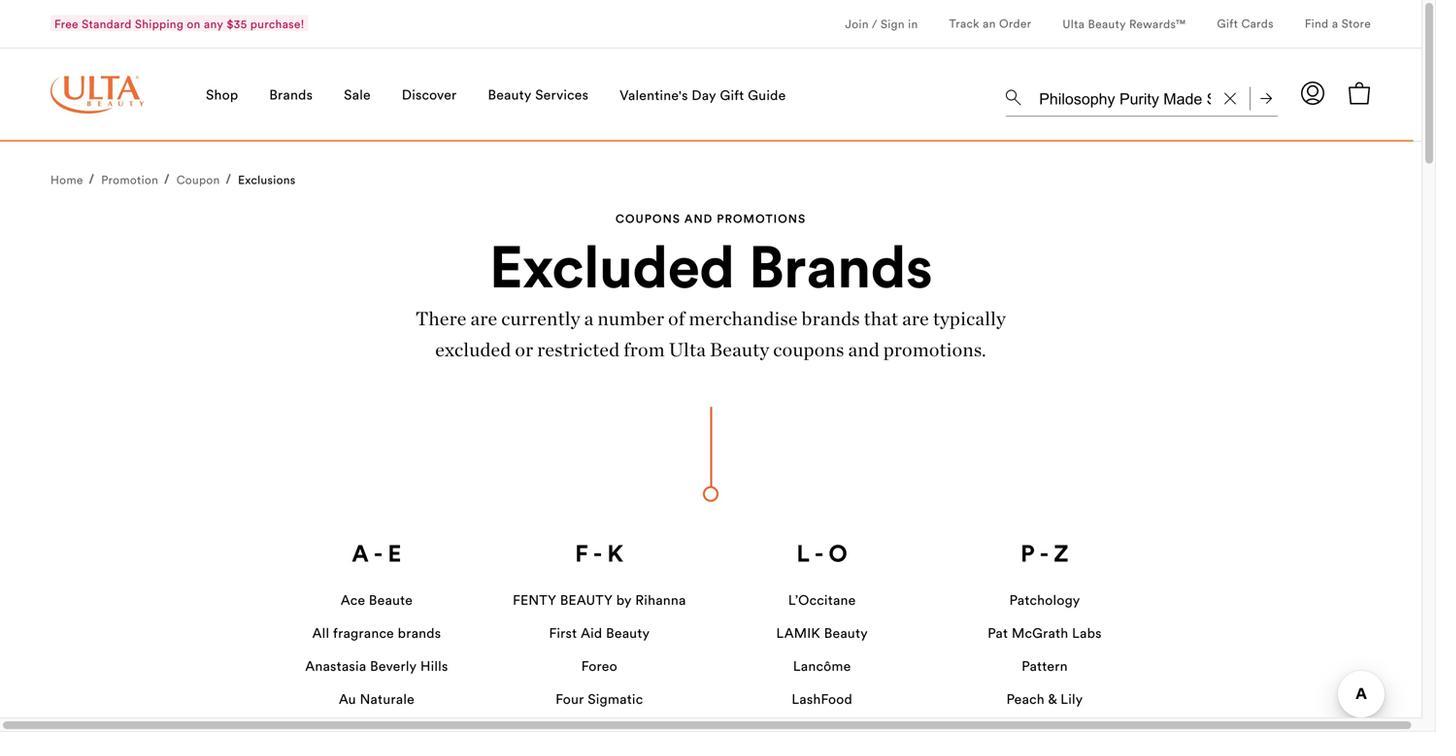 Task type: locate. For each thing, give the bounding box(es) containing it.
-
[[374, 539, 382, 568], [593, 539, 601, 568], [815, 539, 823, 568], [1040, 539, 1048, 568]]

all
[[312, 624, 329, 642]]

brands up that at top right
[[749, 229, 932, 303]]

f - k
[[575, 539, 624, 568]]

lashfood
[[792, 690, 853, 708]]

sigmatic
[[588, 690, 643, 708]]

coupons down merchandise
[[773, 338, 844, 361]]

gift inside the valentine's day gift guide link
[[720, 86, 744, 104]]

and left promotions
[[685, 211, 713, 226]]

brands
[[269, 86, 313, 103], [749, 229, 932, 303]]

naturale
[[360, 690, 415, 708]]

and down that at top right
[[848, 338, 880, 361]]

Search products and more search field
[[1037, 78, 1213, 112]]

pat mcgrath labs
[[988, 624, 1102, 642]]

a - e
[[352, 539, 402, 568]]

1 horizontal spatial ulta
[[1063, 17, 1085, 31]]

excluded
[[489, 229, 735, 303]]

gift inside gift cards link
[[1217, 16, 1238, 30]]

z
[[1054, 539, 1069, 568]]

0 horizontal spatial are
[[471, 307, 497, 330]]

guide
[[748, 86, 786, 104]]

a up restricted
[[584, 307, 594, 330]]

gift
[[1217, 16, 1238, 30], [720, 86, 744, 104]]

1 vertical spatial gift
[[720, 86, 744, 104]]

a
[[1332, 16, 1338, 30], [584, 307, 594, 330]]

currently
[[501, 307, 580, 330]]

brands inside coupons and promotions excluded brands there are currently a number of merchandise brands that are typically excluded or restricted from ulta beauty coupons and promotions.
[[749, 229, 932, 303]]

from
[[624, 338, 665, 361]]

1 horizontal spatial a
[[1332, 16, 1338, 30]]

1 horizontal spatial brands
[[802, 307, 860, 330]]

&
[[1048, 690, 1057, 708]]

1 horizontal spatial are
[[902, 307, 929, 330]]

are
[[471, 307, 497, 330], [902, 307, 929, 330]]

- right p
[[1040, 539, 1048, 568]]

au
[[339, 690, 356, 708]]

1 vertical spatial a
[[584, 307, 594, 330]]

1 horizontal spatial coupons
[[773, 338, 844, 361]]

1 horizontal spatial and
[[848, 338, 880, 361]]

- left e
[[374, 539, 382, 568]]

0 vertical spatial ulta
[[1063, 17, 1085, 31]]

beauty
[[560, 591, 613, 609]]

on
[[187, 17, 201, 31]]

there
[[416, 307, 467, 330]]

3 - from the left
[[815, 539, 823, 568]]

0 items in bag image
[[1348, 81, 1371, 105]]

are right that at top right
[[902, 307, 929, 330]]

0 vertical spatial brands
[[269, 86, 313, 103]]

beauty
[[1088, 17, 1126, 31], [488, 86, 532, 103], [710, 338, 769, 361], [606, 624, 650, 642], [824, 624, 868, 642]]

or
[[515, 338, 533, 361]]

fragrance
[[333, 624, 394, 642]]

log in to your ulta account image
[[1301, 81, 1325, 105]]

brands left that at top right
[[802, 307, 860, 330]]

brands
[[802, 307, 860, 330], [398, 624, 441, 642]]

1 vertical spatial brands
[[749, 229, 932, 303]]

ulta down of
[[669, 338, 706, 361]]

- for l
[[815, 539, 823, 568]]

anastasia beverly hills
[[305, 657, 448, 675]]

0 horizontal spatial brands
[[398, 624, 441, 642]]

0 vertical spatial a
[[1332, 16, 1338, 30]]

ulta right order
[[1063, 17, 1085, 31]]

- right l
[[815, 539, 823, 568]]

services
[[535, 86, 589, 103]]

coupons up 'excluded'
[[616, 211, 681, 226]]

and
[[685, 211, 713, 226], [848, 338, 880, 361]]

join / sign in
[[845, 17, 918, 31]]

- right f
[[593, 539, 601, 568]]

join
[[845, 17, 869, 31]]

clear search image
[[1225, 93, 1236, 104]]

0 horizontal spatial a
[[584, 307, 594, 330]]

free standard shipping on any $35 purchase!
[[54, 17, 305, 31]]

coupons
[[616, 211, 681, 226], [773, 338, 844, 361]]

beauty down merchandise
[[710, 338, 769, 361]]

1 vertical spatial coupons
[[773, 338, 844, 361]]

gift left cards
[[1217, 16, 1238, 30]]

gift cards link
[[1217, 16, 1274, 34]]

valentine's day gift guide
[[620, 86, 786, 104]]

0 horizontal spatial coupons
[[616, 211, 681, 226]]

2 - from the left
[[593, 539, 601, 568]]

4 - from the left
[[1040, 539, 1048, 568]]

brands button
[[269, 48, 313, 142]]

sale button
[[344, 48, 371, 142]]

- for f
[[593, 539, 601, 568]]

beauty left rewards™ at right
[[1088, 17, 1126, 31]]

None search field
[[1006, 74, 1278, 120]]

standard
[[82, 17, 132, 31]]

brands up hills
[[398, 624, 441, 642]]

a right find
[[1332, 16, 1338, 30]]

beauty inside coupons and promotions excluded brands there are currently a number of merchandise brands that are typically excluded or restricted from ulta beauty coupons and promotions.
[[710, 338, 769, 361]]

l'occitane
[[788, 591, 856, 609]]

p
[[1021, 539, 1035, 568]]

0 vertical spatial gift
[[1217, 16, 1238, 30]]

brands left sale button
[[269, 86, 313, 103]]

0 horizontal spatial and
[[685, 211, 713, 226]]

rihanna
[[635, 591, 686, 609]]

a inside "link"
[[1332, 16, 1338, 30]]

1 - from the left
[[374, 539, 382, 568]]

are up excluded
[[471, 307, 497, 330]]

gift right day
[[720, 86, 744, 104]]

1 vertical spatial and
[[848, 338, 880, 361]]

valentine's
[[620, 86, 688, 104]]

- for a
[[374, 539, 382, 568]]

peach & lily
[[1007, 690, 1083, 708]]

1 vertical spatial brands
[[398, 624, 441, 642]]

beauty services button
[[488, 48, 589, 142]]

0 horizontal spatial ulta
[[669, 338, 706, 361]]

0 vertical spatial coupons
[[616, 211, 681, 226]]

0 horizontal spatial gift
[[720, 86, 744, 104]]

ulta beauty rewards™ button
[[1063, 0, 1186, 48]]

0 vertical spatial brands
[[802, 307, 860, 330]]

ace
[[341, 591, 365, 609]]

1 vertical spatial ulta
[[669, 338, 706, 361]]

sale
[[344, 86, 371, 103]]

purchase!
[[250, 17, 305, 31]]

all fragrance brands
[[312, 624, 441, 642]]

1 horizontal spatial gift
[[1217, 16, 1238, 30]]

0 horizontal spatial brands
[[269, 86, 313, 103]]

f
[[575, 539, 589, 568]]

submit image
[[1261, 93, 1272, 104]]

number
[[598, 307, 664, 330]]

1 horizontal spatial brands
[[749, 229, 932, 303]]

find a store link
[[1305, 16, 1371, 34]]

discover
[[402, 86, 457, 103]]



Task type: vqa. For each thing, say whether or not it's contained in the screenshot.
"1 / 2"
no



Task type: describe. For each thing, give the bounding box(es) containing it.
beauty services
[[488, 86, 589, 103]]

go to ulta beauty homepage image
[[50, 76, 144, 114]]

home
[[50, 172, 83, 187]]

promotions
[[717, 211, 806, 226]]

merchandise
[[689, 307, 798, 330]]

track an order link
[[949, 16, 1032, 34]]

beaute
[[369, 591, 413, 609]]

- for p
[[1040, 539, 1048, 568]]

gift cards
[[1217, 16, 1274, 30]]

p - z
[[1021, 539, 1069, 568]]

au naturale
[[339, 690, 415, 708]]

store
[[1342, 16, 1371, 30]]

of
[[668, 307, 685, 330]]

peach
[[1007, 690, 1045, 708]]

first aid beauty
[[549, 624, 650, 642]]

by
[[616, 591, 632, 609]]

shipping
[[135, 17, 184, 31]]

pattern
[[1022, 657, 1068, 675]]

typically
[[933, 307, 1006, 330]]

in
[[908, 17, 918, 31]]

anastasia
[[305, 657, 366, 675]]

fenty beauty by rihanna
[[513, 591, 686, 609]]

o
[[829, 539, 848, 568]]

back to top image
[[1356, 650, 1371, 666]]

lamik beauty
[[776, 624, 868, 642]]

mcgrath
[[1012, 624, 1069, 642]]

any
[[204, 17, 223, 31]]

that
[[864, 307, 898, 330]]

labs
[[1072, 624, 1102, 642]]

restricted
[[537, 338, 620, 361]]

coupons and promotions excluded brands there are currently a number of merchandise brands that are typically excluded or restricted from ulta beauty coupons and promotions.
[[416, 211, 1006, 361]]

a
[[352, 539, 369, 568]]

promotions.
[[884, 338, 986, 361]]

beauty down by
[[606, 624, 650, 642]]

home link
[[50, 172, 83, 190]]

four sigmatic
[[556, 690, 643, 708]]

ulta beauty rewards™
[[1063, 17, 1186, 31]]

beverly
[[370, 657, 417, 675]]

beauty up lancôme
[[824, 624, 868, 642]]

order
[[999, 16, 1032, 30]]

promotion link
[[101, 172, 158, 190]]

/
[[872, 17, 877, 31]]

excluded
[[435, 338, 511, 361]]

find a store
[[1305, 16, 1371, 30]]

2 are from the left
[[902, 307, 929, 330]]

beauty left services
[[488, 86, 532, 103]]

rewards™
[[1129, 17, 1186, 31]]

coupon link
[[176, 172, 220, 190]]

four
[[556, 690, 584, 708]]

free
[[54, 17, 79, 31]]

ace beaute
[[341, 591, 413, 609]]

lily
[[1061, 690, 1083, 708]]

lancôme
[[793, 657, 851, 675]]

$35
[[227, 17, 247, 31]]

a inside coupons and promotions excluded brands there are currently a number of merchandise brands that are typically excluded or restricted from ulta beauty coupons and promotions.
[[584, 307, 594, 330]]

aid
[[581, 624, 602, 642]]

find
[[1305, 16, 1329, 30]]

foreo
[[581, 657, 618, 675]]

shop button
[[206, 48, 238, 142]]

exclusions
[[238, 172, 296, 187]]

valentine's day gift guide link
[[620, 86, 786, 106]]

l
[[797, 539, 810, 568]]

track an order
[[949, 16, 1032, 30]]

ulta inside button
[[1063, 17, 1085, 31]]

an
[[983, 16, 996, 30]]

1 are from the left
[[471, 307, 497, 330]]

0 vertical spatial and
[[685, 211, 713, 226]]

pat
[[988, 624, 1008, 642]]

patchology
[[1010, 591, 1080, 609]]

ulta inside coupons and promotions excluded brands there are currently a number of merchandise brands that are typically excluded or restricted from ulta beauty coupons and promotions.
[[669, 338, 706, 361]]

promotion
[[101, 172, 158, 187]]

cards
[[1242, 16, 1274, 30]]

track
[[949, 16, 980, 30]]

coupon
[[176, 172, 220, 187]]

discover button
[[402, 48, 457, 142]]

sign
[[881, 17, 905, 31]]

shop
[[206, 86, 238, 103]]

k
[[607, 539, 624, 568]]

fenty
[[513, 591, 557, 609]]

hills
[[420, 657, 448, 675]]

brands inside coupons and promotions excluded brands there are currently a number of merchandise brands that are typically excluded or restricted from ulta beauty coupons and promotions.
[[802, 307, 860, 330]]

first
[[549, 624, 577, 642]]



